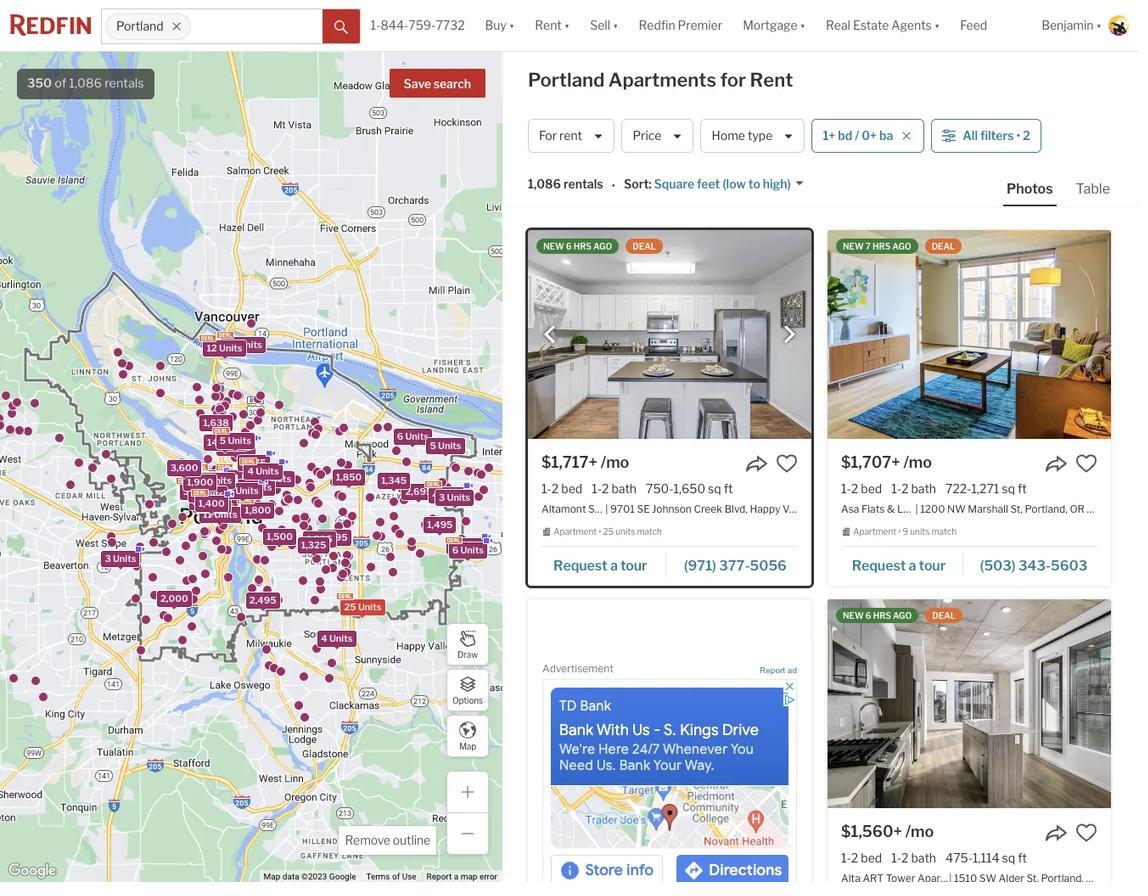 Task type: locate. For each thing, give the bounding box(es) containing it.
new for $1,560+ /mo
[[843, 610, 864, 621]]

2 match from the left
[[932, 527, 957, 537]]

bath
[[612, 481, 637, 496], [912, 481, 937, 496], [912, 851, 937, 865]]

2 up "asa"
[[852, 481, 859, 496]]

ft up st,
[[1018, 481, 1027, 496]]

0 horizontal spatial 25
[[344, 601, 356, 613]]

1 horizontal spatial 3 units
[[183, 485, 215, 497]]

bed up flats
[[861, 481, 882, 496]]

apartment for $1,707+
[[854, 527, 897, 537]]

tour down apartment • 25 units match
[[621, 558, 648, 574]]

12 up the 48 units
[[223, 472, 234, 484]]

for rent
[[539, 129, 583, 143]]

1 horizontal spatial of
[[392, 872, 400, 882]]

1 horizontal spatial a
[[610, 558, 618, 574]]

of right 350
[[55, 76, 66, 91]]

1 vertical spatial 25
[[344, 601, 356, 613]]

rentals down for rent button
[[564, 177, 603, 191]]

2,000
[[160, 593, 188, 605]]

0 horizontal spatial report
[[427, 872, 452, 882]]

next button image
[[781, 326, 798, 343]]

user photo image
[[1109, 15, 1129, 36]]

4
[[247, 466, 254, 477], [192, 488, 198, 500], [433, 489, 439, 501], [321, 633, 328, 645]]

0 vertical spatial portland
[[116, 19, 164, 33]]

bed down $1,560+
[[861, 851, 882, 865]]

&
[[887, 503, 895, 516]]

0 horizontal spatial request a tour
[[554, 558, 648, 574]]

0 vertical spatial 2 units
[[182, 480, 214, 492]]

750-
[[646, 481, 674, 496]]

• right filters
[[1017, 129, 1021, 143]]

a for $1,707+
[[909, 558, 917, 574]]

photo of 1200 nw marshall st, portland, or 97209 image
[[828, 230, 1112, 439]]

1 request a tour button from the left
[[542, 552, 666, 577]]

deal for $1,560+ /mo
[[933, 610, 956, 621]]

bath left 475-
[[912, 851, 937, 865]]

6 ▾ from the left
[[1097, 18, 1102, 33]]

0 horizontal spatial rentals
[[105, 76, 144, 91]]

11 down the 48 units
[[203, 508, 212, 520]]

outline
[[393, 833, 431, 847]]

2,095
[[321, 532, 348, 543]]

error
[[480, 872, 498, 882]]

report ad
[[760, 666, 797, 675]]

tour
[[621, 558, 648, 574], [919, 558, 946, 574]]

ago for $1,560+
[[893, 610, 912, 621]]

remove portland image
[[172, 21, 182, 31]]

benjamin
[[1042, 18, 1094, 33]]

rent ▾ button
[[535, 0, 570, 51]]

options
[[453, 695, 483, 705]]

report left 'map'
[[427, 872, 452, 882]]

▾ inside rent ▾ dropdown button
[[565, 18, 570, 33]]

16 units
[[195, 475, 232, 487]]

0 horizontal spatial 3 units
[[105, 553, 136, 564]]

12 down 48
[[199, 499, 209, 511]]

1 match from the left
[[637, 527, 662, 537]]

▾ left user photo
[[1097, 18, 1102, 33]]

1 horizontal spatial |
[[916, 503, 919, 516]]

1 horizontal spatial map
[[459, 741, 476, 751]]

2 ▾ from the left
[[565, 18, 570, 33]]

altamont
[[542, 503, 586, 516]]

tour for $1,707+ /mo
[[919, 558, 946, 574]]

type
[[748, 129, 773, 143]]

▾ right buy
[[509, 18, 515, 33]]

1 request a tour from the left
[[554, 558, 648, 574]]

0 vertical spatial map
[[459, 741, 476, 751]]

favorite button checkbox
[[1076, 453, 1098, 475]]

2 down 1,900
[[193, 496, 199, 508]]

0 vertical spatial 12 units
[[207, 342, 243, 354]]

377-
[[719, 558, 750, 574]]

2 units
[[182, 480, 214, 492], [193, 496, 224, 508]]

bath for $1,707+ /mo
[[912, 481, 937, 496]]

1 vertical spatial map
[[264, 872, 281, 882]]

rent
[[535, 18, 562, 33], [750, 69, 793, 91]]

0 horizontal spatial apartment
[[554, 527, 597, 537]]

save search button
[[389, 69, 486, 98]]

request a tour down apartment • 25 units match
[[554, 558, 648, 574]]

2 down the $1,560+ /mo
[[902, 851, 909, 865]]

0 horizontal spatial tour
[[621, 558, 648, 574]]

1,086 inside 1,086 rentals •
[[528, 177, 561, 191]]

2 right filters
[[1023, 129, 1031, 143]]

ft right 1,114
[[1018, 851, 1027, 865]]

request a tour button down apartment • 9 units match
[[842, 552, 964, 577]]

| left the 9701
[[606, 503, 608, 516]]

▾ inside buy ▾ dropdown button
[[509, 18, 515, 33]]

terms of use link
[[366, 872, 417, 882]]

2 horizontal spatial 3
[[439, 492, 445, 504]]

5 ▾ from the left
[[935, 18, 940, 33]]

deal for $1,707+ /mo
[[932, 241, 956, 251]]

1,086 down for
[[528, 177, 561, 191]]

0 horizontal spatial or
[[815, 503, 830, 516]]

1-2 bed up altamont
[[542, 481, 583, 496]]

map for map
[[459, 741, 476, 751]]

favorite button checkbox
[[776, 453, 798, 475], [1076, 822, 1098, 844]]

google image
[[4, 860, 60, 882]]

all
[[963, 129, 978, 143]]

(971) 377-5056
[[684, 558, 787, 574]]

12 units down 1,575
[[223, 472, 259, 484]]

/mo for $1,560+ /mo
[[906, 823, 934, 840]]

▾ right mortgage
[[800, 18, 806, 33]]

1 or from the left
[[815, 503, 830, 516]]

report ad button
[[760, 666, 797, 678]]

1 vertical spatial of
[[392, 872, 400, 882]]

5 units right 14
[[220, 435, 251, 447]]

0 vertical spatial favorite button checkbox
[[776, 453, 798, 475]]

data
[[283, 872, 299, 882]]

0 horizontal spatial request a tour button
[[542, 552, 666, 577]]

units down lofts
[[911, 527, 930, 537]]

a left 'map'
[[454, 872, 459, 882]]

map region
[[0, 0, 635, 882]]

$1,560+ /mo
[[842, 823, 934, 840]]

$1,717+ /mo
[[542, 453, 630, 471]]

1-2 bed for $1,707+ /mo
[[842, 481, 882, 496]]

portland left "remove portland" image
[[116, 19, 164, 33]]

12 units up 1,638
[[207, 342, 243, 354]]

bath up the 9701
[[612, 481, 637, 496]]

• inside button
[[1017, 129, 1021, 143]]

/mo right $1,717+
[[601, 453, 630, 471]]

table button
[[1073, 180, 1114, 205]]

1 vertical spatial 7
[[241, 482, 247, 494]]

1 vertical spatial rentals
[[564, 177, 603, 191]]

1 horizontal spatial portland
[[528, 69, 605, 91]]

11
[[230, 472, 239, 484], [203, 508, 212, 520]]

ft for $1,717+ /mo
[[724, 481, 733, 496]]

0 horizontal spatial match
[[637, 527, 662, 537]]

2 request a tour button from the left
[[842, 552, 964, 577]]

0 vertical spatial rent
[[535, 18, 562, 33]]

1,395
[[307, 534, 332, 546]]

0 horizontal spatial units
[[616, 527, 635, 537]]

request a tour for $1,717+
[[554, 558, 648, 574]]

report inside report ad button
[[760, 666, 786, 675]]

5
[[220, 435, 226, 447], [430, 439, 436, 451], [220, 442, 226, 454], [193, 474, 199, 486]]

favorite button image for $1,717+ /mo
[[776, 453, 798, 475]]

ft
[[724, 481, 733, 496], [1018, 481, 1027, 496], [1018, 851, 1027, 865]]

portland for portland apartments for rent
[[528, 69, 605, 91]]

1-2 bath for $1,717+
[[592, 481, 637, 496]]

/mo right $1,560+
[[906, 823, 934, 840]]

units for $1,717+ /mo
[[616, 527, 635, 537]]

sq up st,
[[1002, 481, 1016, 496]]

• left sort
[[612, 178, 616, 192]]

of left use
[[392, 872, 400, 882]]

5056
[[750, 558, 787, 574]]

(503) 343-5603 link
[[964, 550, 1098, 579]]

1 horizontal spatial report
[[760, 666, 786, 675]]

a down apartment • 25 units match
[[610, 558, 618, 574]]

0 horizontal spatial favorite button checkbox
[[776, 453, 798, 475]]

▾ right agents
[[935, 18, 940, 33]]

2 units from the left
[[911, 527, 930, 537]]

1- up 97086
[[842, 481, 852, 496]]

map button
[[447, 715, 489, 757]]

7 units
[[241, 482, 272, 494]]

rentals right 350
[[105, 76, 144, 91]]

(low
[[723, 177, 746, 191]]

0 horizontal spatial portland
[[116, 19, 164, 33]]

4 units up 7 units
[[247, 466, 279, 477]]

None search field
[[191, 9, 322, 43]]

square
[[654, 177, 695, 191]]

1 request from the left
[[554, 558, 608, 574]]

request
[[554, 558, 608, 574], [852, 558, 906, 574]]

sell ▾
[[590, 18, 619, 33]]

0 horizontal spatial |
[[606, 503, 608, 516]]

25 down 2,095 at the bottom left of the page
[[344, 601, 356, 613]]

a
[[610, 558, 618, 574], [909, 558, 917, 574], [454, 872, 459, 882]]

0 vertical spatial of
[[55, 76, 66, 91]]

1,271
[[972, 481, 1000, 496]]

remove
[[345, 833, 391, 847]]

722-1,271 sq ft
[[946, 481, 1027, 496]]

20
[[224, 339, 237, 351]]

1,086 right 350
[[69, 76, 102, 91]]

deal
[[633, 241, 656, 251], [932, 241, 956, 251], [933, 610, 956, 621]]

1 horizontal spatial request a tour
[[852, 558, 946, 574]]

1 horizontal spatial apartment
[[854, 527, 897, 537]]

1-2 bath up summit
[[592, 481, 637, 496]]

remove 1+ bd / 0+ ba image
[[902, 131, 912, 141]]

0 horizontal spatial 7
[[241, 482, 247, 494]]

photos button
[[1004, 180, 1073, 206]]

1 vertical spatial report
[[427, 872, 452, 882]]

bed up altamont
[[562, 481, 583, 496]]

1 horizontal spatial request
[[852, 558, 906, 574]]

4 ▾ from the left
[[800, 18, 806, 33]]

5 units up 1,575
[[220, 442, 252, 454]]

9 units
[[199, 472, 231, 484], [196, 479, 228, 491]]

1 horizontal spatial or
[[1070, 503, 1085, 516]]

units down the 9701
[[616, 527, 635, 537]]

12
[[207, 342, 217, 354], [223, 472, 234, 484], [199, 499, 209, 511]]

1 horizontal spatial request a tour button
[[842, 552, 964, 577]]

of
[[55, 76, 66, 91], [392, 872, 400, 882]]

bed for $1,707+
[[861, 481, 882, 496]]

1 horizontal spatial 1,086
[[528, 177, 561, 191]]

a down apartment • 9 units match
[[909, 558, 917, 574]]

1-2 bed down $1,560+
[[842, 851, 882, 865]]

report for report a map error
[[427, 872, 452, 882]]

favorite button image
[[776, 453, 798, 475], [1076, 453, 1098, 475], [1076, 822, 1098, 844]]

ft for $1,560+ /mo
[[1018, 851, 1027, 865]]

12 left 20
[[207, 342, 217, 354]]

11 units down 1,575
[[230, 472, 265, 484]]

•
[[1017, 129, 1021, 143], [612, 178, 616, 192], [599, 527, 602, 537], [899, 527, 901, 537]]

real estate agents ▾ link
[[826, 0, 940, 51]]

1-2 bed
[[542, 481, 583, 496], [842, 481, 882, 496], [842, 851, 882, 865]]

1,850
[[336, 471, 362, 483]]

real
[[826, 18, 851, 33]]

1 horizontal spatial tour
[[919, 558, 946, 574]]

previous button image
[[542, 326, 559, 343]]

1-2 bath up lofts
[[892, 481, 937, 496]]

3 ▾ from the left
[[613, 18, 619, 33]]

2 request a tour from the left
[[852, 558, 946, 574]]

submit search image
[[334, 20, 348, 34]]

1- right submit search icon
[[371, 18, 381, 33]]

request a tour button for $1,707+
[[842, 552, 964, 577]]

▾ inside mortgage ▾ dropdown button
[[800, 18, 806, 33]]

home type
[[712, 129, 773, 143]]

for
[[539, 129, 557, 143]]

1 horizontal spatial 25
[[603, 527, 614, 537]]

/mo right the $1,707+
[[904, 453, 932, 471]]

apartment down flats
[[854, 527, 897, 537]]

hrs for $1,707+
[[873, 241, 891, 251]]

7 inside map 'region'
[[241, 482, 247, 494]]

/mo for $1,707+ /mo
[[904, 453, 932, 471]]

9
[[199, 472, 205, 484], [196, 479, 202, 491], [903, 527, 909, 537]]

1-2 bath down the $1,560+ /mo
[[892, 851, 937, 865]]

▾ inside real estate agents ▾ link
[[935, 18, 940, 33]]

to
[[749, 177, 761, 191]]

match down 1200
[[932, 527, 957, 537]]

2 horizontal spatial a
[[909, 558, 917, 574]]

options button
[[447, 669, 489, 712]]

square feet (low to high)
[[654, 177, 791, 191]]

map down options
[[459, 741, 476, 751]]

▾ inside sell ▾ dropdown button
[[613, 18, 619, 33]]

ft up | 9701 se johnson creek blvd, happy valley, or 97086
[[724, 481, 733, 496]]

1 apartment from the left
[[554, 527, 597, 537]]

1 vertical spatial portland
[[528, 69, 605, 91]]

2 or from the left
[[1070, 503, 1085, 516]]

0 horizontal spatial of
[[55, 76, 66, 91]]

favorite button image for $1,707+ /mo
[[1076, 453, 1098, 475]]

1 horizontal spatial rent
[[750, 69, 793, 91]]

2,495
[[249, 594, 276, 606]]

match down se
[[637, 527, 662, 537]]

request a tour down apartment • 9 units match
[[852, 558, 946, 574]]

or left 97209
[[1070, 503, 1085, 516]]

1 horizontal spatial match
[[932, 527, 957, 537]]

1 horizontal spatial rentals
[[564, 177, 603, 191]]

2 | from the left
[[916, 503, 919, 516]]

6
[[566, 241, 572, 251], [397, 431, 403, 443], [227, 485, 233, 497], [193, 490, 200, 502], [196, 499, 202, 510], [450, 540, 457, 552], [452, 545, 459, 556], [866, 610, 872, 621]]

tour for $1,717+ /mo
[[621, 558, 648, 574]]

1 vertical spatial 11
[[203, 508, 212, 520]]

bed for $1,717+
[[562, 481, 583, 496]]

11 left 7 units
[[230, 472, 239, 484]]

0 vertical spatial 1,086
[[69, 76, 102, 91]]

1- down $1,560+
[[842, 851, 852, 865]]

2 vertical spatial 12 units
[[199, 499, 234, 511]]

▾ for mortgage ▾
[[800, 18, 806, 33]]

request down apartment • 25 units match
[[554, 558, 608, 574]]

▾ left sell
[[565, 18, 570, 33]]

bath up 1200
[[912, 481, 937, 496]]

1 tour from the left
[[621, 558, 648, 574]]

altamont summit
[[542, 503, 626, 516]]

map for map data ©2023 google
[[264, 872, 281, 882]]

1 vertical spatial 11 units
[[203, 508, 238, 520]]

1-844-759-7732
[[371, 18, 465, 33]]

filters
[[981, 129, 1014, 143]]

1 vertical spatial 12 units
[[223, 472, 259, 484]]

2 up altamont
[[552, 481, 559, 496]]

johnson
[[652, 503, 692, 516]]

48
[[191, 487, 204, 499]]

mortgage ▾ button
[[733, 0, 816, 51]]

12 units down the 48 units
[[199, 499, 234, 511]]

or right valley,
[[815, 503, 830, 516]]

1 horizontal spatial favorite button checkbox
[[1076, 822, 1098, 844]]

request down apartment • 9 units match
[[852, 558, 906, 574]]

6 units
[[397, 431, 429, 443], [227, 485, 259, 497], [193, 490, 225, 502], [196, 499, 228, 510], [450, 540, 482, 552], [452, 545, 484, 556]]

25 units
[[344, 601, 382, 613]]

portland down rent ▾ button
[[528, 69, 605, 91]]

flats
[[862, 503, 885, 516]]

1 horizontal spatial 11
[[230, 472, 239, 484]]

1-2 bed up "asa"
[[842, 481, 882, 496]]

sq right 1,114
[[1003, 851, 1016, 865]]

apartment down altamont summit
[[554, 527, 597, 537]]

2 request from the left
[[852, 558, 906, 574]]

1 ▾ from the left
[[509, 18, 515, 33]]

ago for $1,707+
[[893, 241, 912, 251]]

mortgage
[[743, 18, 798, 33]]

0 horizontal spatial new 6 hrs ago
[[543, 241, 613, 251]]

sq up creek
[[708, 481, 722, 496]]

sq for $1,560+ /mo
[[1003, 851, 1016, 865]]

1- up altamont
[[542, 481, 552, 496]]

bath for $1,560+ /mo
[[912, 851, 937, 865]]

report left ad on the bottom of page
[[760, 666, 786, 675]]

1 horizontal spatial units
[[911, 527, 930, 537]]

rent right the for
[[750, 69, 793, 91]]

1 vertical spatial rent
[[750, 69, 793, 91]]

0 horizontal spatial 11
[[203, 508, 212, 520]]

new for $1,707+ /mo
[[843, 241, 864, 251]]

▾ right sell
[[613, 18, 619, 33]]

1 vertical spatial 12
[[223, 472, 234, 484]]

2 apartment from the left
[[854, 527, 897, 537]]

units
[[239, 339, 262, 351], [219, 342, 243, 354], [405, 431, 429, 443], [228, 435, 251, 447], [220, 436, 243, 448], [438, 439, 462, 451], [228, 442, 252, 454], [256, 466, 279, 477], [236, 472, 259, 484], [207, 472, 231, 484], [241, 472, 265, 484], [268, 473, 291, 485], [201, 474, 224, 486], [208, 475, 232, 487], [204, 479, 228, 491], [190, 480, 214, 492], [249, 482, 272, 494], [235, 485, 259, 497], [191, 485, 215, 497], [206, 487, 229, 499], [200, 488, 224, 500], [441, 489, 464, 501], [201, 490, 225, 502], [447, 492, 471, 504], [200, 496, 224, 508], [204, 499, 228, 510], [211, 499, 234, 511], [214, 508, 238, 520], [459, 540, 482, 552], [461, 545, 484, 556], [113, 553, 136, 564], [358, 601, 382, 613], [329, 633, 353, 645]]

rent right 'buy ▾' at left
[[535, 18, 562, 33]]

|
[[606, 503, 608, 516], [916, 503, 919, 516]]

2 tour from the left
[[919, 558, 946, 574]]

1 vertical spatial new 6 hrs ago
[[843, 610, 912, 621]]

0 horizontal spatial a
[[454, 872, 459, 882]]

(971)
[[684, 558, 717, 574]]

| left 1200
[[916, 503, 919, 516]]

map inside map button
[[459, 741, 476, 751]]

0 horizontal spatial map
[[264, 872, 281, 882]]

| 9701 se johnson creek blvd, happy valley, or 97086
[[606, 503, 866, 516]]

11 units down the 48 units
[[203, 508, 238, 520]]

1 vertical spatial favorite button checkbox
[[1076, 822, 1098, 844]]

0 horizontal spatial request
[[554, 558, 608, 574]]

1 vertical spatial 1,086
[[528, 177, 561, 191]]

1,114
[[973, 851, 1000, 865]]

tour down apartment • 9 units match
[[919, 558, 946, 574]]

0 vertical spatial 12
[[207, 342, 217, 354]]

1 units from the left
[[616, 527, 635, 537]]

of for terms
[[392, 872, 400, 882]]

new
[[543, 241, 564, 251], [843, 241, 864, 251], [843, 610, 864, 621]]

0 vertical spatial report
[[760, 666, 786, 675]]

1 horizontal spatial 7
[[866, 241, 871, 251]]

request a tour button down apartment • 25 units match
[[542, 552, 666, 577]]

5603
[[1051, 558, 1088, 574]]

feet
[[697, 177, 720, 191]]

0 horizontal spatial rent
[[535, 18, 562, 33]]



Task type: vqa. For each thing, say whether or not it's contained in the screenshot.
second Free from the top
no



Task type: describe. For each thing, give the bounding box(es) containing it.
1,495
[[427, 518, 453, 530]]

photo of 1510 sw alder st, portland, or 97205 image
[[828, 599, 1112, 808]]

$1,707+ /mo
[[842, 453, 932, 471]]

• down summit
[[599, 527, 602, 537]]

1,500
[[267, 531, 293, 542]]

redfin premier
[[639, 18, 723, 33]]

$1,717+
[[542, 453, 598, 471]]

2 down $1,560+
[[852, 851, 859, 865]]

save
[[404, 76, 431, 91]]

ba
[[880, 129, 894, 143]]

2 up summit
[[602, 481, 609, 496]]

2 left 48
[[182, 480, 188, 492]]

(503) 343-5603
[[980, 558, 1088, 574]]

0 vertical spatial 25
[[603, 527, 614, 537]]

1- down the $1,560+ /mo
[[892, 851, 902, 865]]

ad region
[[543, 680, 797, 882]]

rentals inside 1,086 rentals •
[[564, 177, 603, 191]]

units for $1,707+ /mo
[[911, 527, 930, 537]]

request for $1,717+
[[554, 558, 608, 574]]

map
[[461, 872, 478, 882]]

▾ for buy ▾
[[509, 18, 515, 33]]

blvd,
[[725, 503, 748, 516]]

25 inside map 'region'
[[344, 601, 356, 613]]

1,345
[[381, 475, 407, 487]]

google
[[329, 872, 356, 882]]

bed for $1,560+
[[861, 851, 882, 865]]

1 horizontal spatial new 6 hrs ago
[[843, 610, 912, 621]]

hrs for $1,560+
[[874, 610, 892, 621]]

apartment for $1,717+
[[554, 527, 597, 537]]

premier
[[678, 18, 723, 33]]

favorite button checkbox for $1,560+ /mo
[[1076, 822, 1098, 844]]

search
[[434, 76, 471, 91]]

0 horizontal spatial 1,086
[[69, 76, 102, 91]]

request a tour button for $1,717+
[[542, 552, 666, 577]]

• down lofts
[[899, 527, 901, 537]]

• inside 1,086 rentals •
[[612, 178, 616, 192]]

97086
[[832, 503, 866, 516]]

1,400
[[198, 498, 225, 510]]

1- up &
[[892, 481, 902, 496]]

0 vertical spatial new 6 hrs ago
[[543, 241, 613, 251]]

sort
[[624, 177, 649, 191]]

ft for $1,707+ /mo
[[1018, 481, 1027, 496]]

a for $1,717+
[[610, 558, 618, 574]]

of for 350
[[55, 76, 66, 91]]

1 vertical spatial 2 units
[[193, 496, 224, 508]]

1 | from the left
[[606, 503, 608, 516]]

apartment • 25 units match
[[554, 527, 662, 537]]

3,600
[[170, 462, 198, 474]]

4 units right the 2,695
[[433, 489, 464, 501]]

square feet (low to high) button
[[652, 176, 805, 192]]

16
[[195, 475, 206, 487]]

0 vertical spatial 11 units
[[230, 472, 265, 484]]

rent ▾ button
[[525, 0, 580, 51]]

1-2 bath for $1,560+
[[892, 851, 937, 865]]

2 horizontal spatial 3 units
[[439, 492, 471, 504]]

2 up lofts
[[902, 481, 909, 496]]

5 units up the 48 units
[[193, 474, 224, 486]]

1+ bd / 0+ ba button
[[812, 119, 925, 153]]

750-1,650 sq ft
[[646, 481, 733, 496]]

844-
[[381, 18, 409, 33]]

4 units down 16 units
[[192, 488, 224, 500]]

price
[[633, 129, 662, 143]]

1-2 bath for $1,707+
[[892, 481, 937, 496]]

rent
[[560, 129, 583, 143]]

lofts
[[898, 503, 923, 516]]

advertisement
[[543, 662, 614, 675]]

map data ©2023 google
[[264, 872, 356, 882]]

request a tour for $1,707+
[[852, 558, 946, 574]]

5 units up the 2,695
[[430, 439, 462, 451]]

1-844-759-7732 link
[[371, 18, 465, 33]]

request for $1,707+
[[852, 558, 906, 574]]

2 inside all filters • 2 button
[[1023, 129, 1031, 143]]

match for $1,707+ /mo
[[932, 527, 957, 537]]

0 vertical spatial 11
[[230, 472, 239, 484]]

bath for $1,717+ /mo
[[612, 481, 637, 496]]

match for $1,717+ /mo
[[637, 527, 662, 537]]

1-2 bed for $1,717+ /mo
[[542, 481, 583, 496]]

sq for $1,717+ /mo
[[708, 481, 722, 496]]

1,638
[[203, 417, 229, 429]]

4 units down 25 units
[[321, 633, 353, 645]]

722-
[[946, 481, 972, 496]]

benjamin ▾
[[1042, 18, 1102, 33]]

remove outline button
[[339, 826, 436, 855]]

14 units
[[207, 436, 243, 448]]

sell
[[590, 18, 611, 33]]

rent inside dropdown button
[[535, 18, 562, 33]]

0 vertical spatial rentals
[[105, 76, 144, 91]]

photos
[[1007, 181, 1053, 197]]

1- up summit
[[592, 481, 602, 496]]

1+ bd / 0+ ba
[[823, 129, 894, 143]]

asa
[[842, 503, 860, 516]]

20 units
[[224, 339, 262, 351]]

terms
[[366, 872, 390, 882]]

1,450
[[213, 480, 239, 491]]

0 vertical spatial 7
[[866, 241, 871, 251]]

0+
[[862, 129, 877, 143]]

©2023
[[302, 872, 327, 882]]

1-2 bed for $1,560+ /mo
[[842, 851, 882, 865]]

9701
[[611, 503, 635, 516]]

for
[[721, 69, 746, 91]]

use
[[402, 872, 417, 882]]

759-
[[409, 18, 436, 33]]

report a map error
[[427, 872, 498, 882]]

1,086 rentals •
[[528, 177, 616, 192]]

photo of 9701 se johnson creek blvd, happy valley, or 97086 image
[[528, 230, 812, 439]]

asa flats & lofts | 1200 nw marshall st, portland, or 97209
[[842, 503, 1120, 516]]

all filters • 2 button
[[932, 119, 1042, 153]]

feed
[[961, 18, 988, 33]]

sq for $1,707+ /mo
[[1002, 481, 1016, 496]]

report for report ad
[[760, 666, 786, 675]]

0 horizontal spatial 3
[[105, 553, 111, 564]]

7732
[[436, 18, 465, 33]]

1,325
[[301, 539, 326, 551]]

price button
[[622, 119, 694, 153]]

1+
[[823, 129, 836, 143]]

draw
[[458, 649, 478, 659]]

favorite button image for $1,560+ /mo
[[1076, 822, 1098, 844]]

1200
[[921, 503, 946, 516]]

happy
[[750, 503, 781, 516]]

table
[[1076, 181, 1111, 197]]

home
[[712, 129, 746, 143]]

475-1,114 sq ft
[[946, 851, 1027, 865]]

buy ▾ button
[[475, 0, 525, 51]]

portland,
[[1025, 503, 1068, 516]]

for rent button
[[528, 119, 615, 153]]

high)
[[763, 177, 791, 191]]

redfin premier button
[[629, 0, 733, 51]]

sort :
[[624, 177, 652, 191]]

343-
[[1019, 558, 1051, 574]]

portland for portland
[[116, 19, 164, 33]]

▾ for rent ▾
[[565, 18, 570, 33]]

bd
[[838, 129, 853, 143]]

▾ for benjamin ▾
[[1097, 18, 1102, 33]]

2 vertical spatial 12
[[199, 499, 209, 511]]

agents
[[892, 18, 932, 33]]

1 horizontal spatial 3
[[183, 485, 189, 497]]

▾ for sell ▾
[[613, 18, 619, 33]]

save search
[[404, 76, 471, 91]]

mortgage ▾ button
[[743, 0, 806, 51]]

475-
[[946, 851, 973, 865]]

apartment • 9 units match
[[854, 527, 957, 537]]

/mo for $1,717+ /mo
[[601, 453, 630, 471]]

favorite button checkbox for $1,717+ /mo
[[776, 453, 798, 475]]



